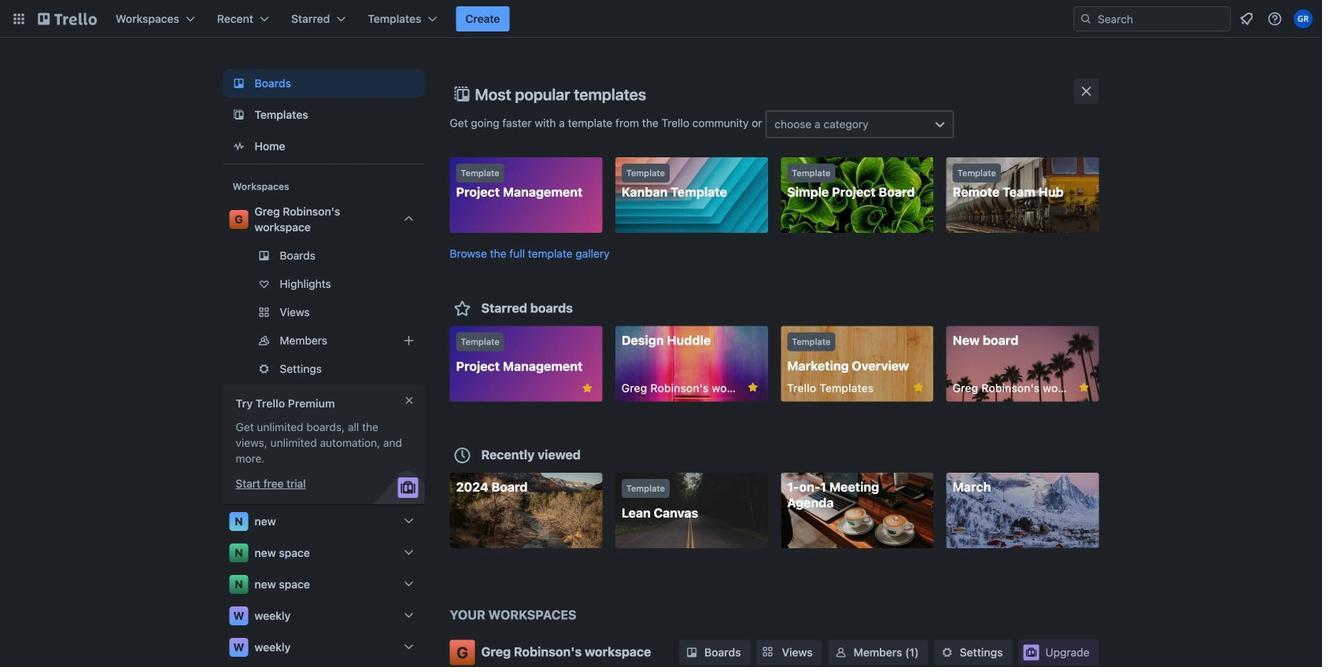Task type: vqa. For each thing, say whether or not it's contained in the screenshot.
right "Click to unstar this board. It will be removed from your starred list." icon
no



Task type: describe. For each thing, give the bounding box(es) containing it.
greg robinson (gregrobinson96) image
[[1294, 9, 1313, 28]]

2 horizontal spatial click to unstar this board. it will be removed from your starred list. image
[[1078, 381, 1092, 395]]

click to unstar this board. it will be removed from your starred list. image
[[912, 381, 926, 395]]

add image
[[400, 331, 419, 350]]

0 horizontal spatial click to unstar this board. it will be removed from your starred list. image
[[581, 381, 595, 396]]

3 sm image from the left
[[940, 645, 956, 661]]

1 sm image from the left
[[684, 645, 700, 661]]

primary element
[[0, 0, 1323, 38]]

Search field
[[1093, 8, 1231, 30]]

2 sm image from the left
[[834, 645, 849, 661]]

template board image
[[230, 106, 248, 124]]

open information menu image
[[1268, 11, 1283, 27]]

search image
[[1080, 13, 1093, 25]]

board image
[[230, 74, 248, 93]]



Task type: locate. For each thing, give the bounding box(es) containing it.
2 horizontal spatial sm image
[[940, 645, 956, 661]]

sm image
[[684, 645, 700, 661], [834, 645, 849, 661], [940, 645, 956, 661]]

1 horizontal spatial sm image
[[834, 645, 849, 661]]

1 horizontal spatial click to unstar this board. it will be removed from your starred list. image
[[746, 381, 760, 395]]

click to unstar this board. it will be removed from your starred list. image
[[746, 381, 760, 395], [1078, 381, 1092, 395], [581, 381, 595, 396]]

back to home image
[[38, 6, 97, 31]]

home image
[[230, 137, 248, 156]]

0 horizontal spatial sm image
[[684, 645, 700, 661]]

0 notifications image
[[1238, 9, 1257, 28]]



